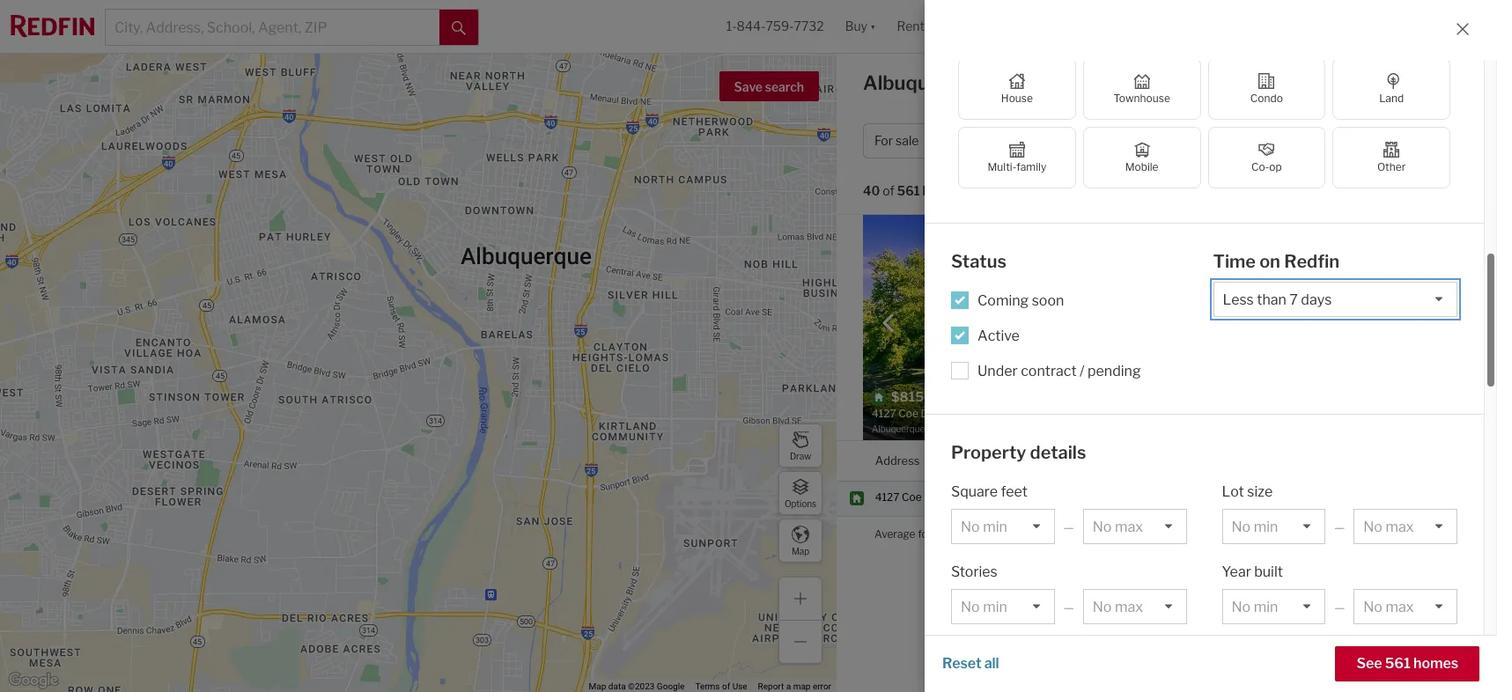 Task type: locate. For each thing, give the bounding box(es) containing it.
1 horizontal spatial redfin
[[1198, 310, 1230, 323]]

ft. right $/sq.
[[1209, 286, 1221, 299]]

2 vertical spatial of
[[722, 682, 730, 692]]

1 vertical spatial redfin
[[1198, 310, 1230, 323]]

0 vertical spatial 561
[[897, 184, 920, 199]]

homes right see
[[1414, 655, 1459, 672]]

|
[[1389, 77, 1393, 93]]

0 vertical spatial 5 days
[[1264, 310, 1297, 323]]

1 vertical spatial days
[[1382, 528, 1406, 541]]

to
[[1446, 244, 1457, 257]]

of left use
[[722, 682, 730, 692]]

search
[[765, 79, 804, 94]]

on up to
[[1436, 230, 1448, 243]]

0 vertical spatial map
[[792, 546, 810, 556]]

map left data
[[589, 682, 606, 692]]

0 horizontal spatial lot
[[1222, 484, 1244, 500]]

1 vertical spatial ft.
[[1444, 310, 1457, 323]]

lot
[[1277, 244, 1290, 257]]

list box
[[1213, 281, 1458, 317], [951, 509, 1055, 544], [1083, 509, 1187, 544], [1222, 509, 1326, 544], [1354, 509, 1458, 544], [951, 589, 1055, 625], [1083, 589, 1187, 625], [1222, 589, 1326, 625], [1354, 589, 1458, 625]]

1 horizontal spatial details
[[1411, 413, 1449, 428]]

google image
[[4, 669, 63, 692]]

1
[[1150, 595, 1156, 610], [1173, 595, 1179, 610]]

2 vertical spatial redfin
[[1045, 629, 1088, 646]]

map inside button
[[792, 546, 810, 556]]

year built
[[1222, 564, 1283, 580]]

1 vertical spatial 561
[[1385, 655, 1411, 672]]

0 horizontal spatial 1
[[1150, 595, 1156, 610]]

10,799
[[1388, 310, 1424, 323]]

of right page
[[1159, 595, 1171, 610]]

1 vertical spatial 5 days
[[1373, 528, 1406, 541]]

1 vertical spatial lot
[[1222, 484, 1244, 500]]

0 horizontal spatial /
[[1080, 362, 1085, 379]]

0 vertical spatial redfin
[[1284, 251, 1340, 272]]

1 horizontal spatial for
[[1097, 71, 1124, 94]]

for right the average
[[918, 528, 932, 541]]

— down price button
[[1064, 520, 1075, 535]]

/
[[1197, 133, 1201, 148], [1080, 362, 1085, 379]]

1 vertical spatial map
[[589, 682, 606, 692]]

0 horizontal spatial 561
[[897, 184, 920, 199]]

well-
[[1307, 230, 1331, 243]]

$/sq.
[[1181, 286, 1207, 299]]

new mexico link
[[1106, 629, 1187, 646]]

homes inside see 561 homes button
[[1414, 655, 1459, 672]]

1 vertical spatial $168
[[1319, 528, 1345, 541]]

use
[[733, 682, 747, 692]]

on
[[1436, 230, 1448, 243], [1260, 251, 1281, 272]]

1 vertical spatial /
[[1080, 362, 1085, 379]]

0 vertical spatial of
[[883, 184, 895, 199]]

0 vertical spatial $168
[[1271, 286, 1297, 299]]

0 horizontal spatial on
[[1260, 251, 1281, 272]]

report a map error link
[[758, 682, 832, 692]]

city
[[1400, 77, 1427, 93]]

• left sort
[[971, 185, 975, 200]]

1 vertical spatial details
[[1030, 442, 1086, 463]]

— for stories
[[1064, 600, 1075, 615]]

4 inside button
[[1168, 133, 1177, 148]]

see 561 homes
[[1357, 655, 1459, 672]]

details inside button
[[1411, 413, 1449, 428]]

©2023
[[628, 682, 655, 692]]

table button
[[1428, 187, 1471, 214]]

0 horizontal spatial 5
[[1264, 310, 1272, 323]]

0 vertical spatial ft.
[[1209, 286, 1221, 299]]

0 horizontal spatial for
[[918, 528, 932, 541]]

0 vertical spatial details
[[1411, 413, 1449, 428]]

exclude 55+ communities
[[978, 654, 1147, 670]]

details for view details
[[1411, 413, 1449, 428]]

4 for 4 bd / 4+ ba
[[1168, 133, 1177, 148]]

1 vertical spatial •
[[971, 185, 975, 200]]

townhouse
[[1114, 92, 1171, 105]]

$168 right 4839
[[1319, 528, 1345, 541]]

property
[[951, 442, 1027, 463]]

map down options
[[792, 546, 810, 556]]

1 horizontal spatial /
[[1197, 133, 1201, 148]]

of right 40
[[883, 184, 895, 199]]

1 vertical spatial 4
[[1161, 528, 1168, 541]]

details for property details
[[1030, 442, 1086, 463]]

option group containing house
[[958, 58, 1451, 188]]

5
[[1264, 310, 1272, 323], [1373, 528, 1380, 541]]

1 horizontal spatial map
[[792, 546, 810, 556]]

1 horizontal spatial 5
[[1373, 528, 1380, 541]]

1986
[[1430, 286, 1457, 299]]

status
[[951, 251, 1007, 272]]

$/sq. ft.
[[1181, 286, 1221, 299]]

2 horizontal spatial redfin
[[1284, 251, 1340, 272]]

2 horizontal spatial of
[[1159, 595, 1171, 610]]

size
[[1247, 484, 1273, 500]]

stories
[[951, 564, 998, 580]]

1 horizontal spatial days
[[1382, 528, 1406, 541]]

for left sale
[[1097, 71, 1124, 94]]

address button
[[875, 441, 920, 481]]

owner!
[[1222, 230, 1255, 243]]

1 1 from the left
[[1150, 595, 1156, 610]]

redfin right on
[[1198, 310, 1230, 323]]

spacious,
[[1257, 230, 1305, 243]]

map for map data ©2023 google
[[589, 682, 606, 692]]

— for lot size
[[1335, 520, 1345, 535]]

0 horizontal spatial days
[[1274, 310, 1297, 323]]

1 vertical spatial homes
[[1414, 655, 1459, 672]]

4
[[1168, 133, 1177, 148], [1161, 528, 1168, 541]]

more link
[[1226, 258, 1252, 271]]

homes left sort
[[923, 184, 962, 199]]

house
[[1001, 92, 1033, 105]]

ft. right 'sq.'
[[1444, 310, 1457, 323]]

home
[[1053, 133, 1088, 148]]

save
[[734, 79, 763, 94]]

land
[[1380, 92, 1404, 105]]

in
[[1293, 244, 1301, 257]]

1 vertical spatial 5
[[1373, 528, 1380, 541]]

4 for 4
[[1161, 528, 1168, 541]]

1 horizontal spatial 561
[[1385, 655, 1411, 672]]

0 vertical spatial 4
[[1168, 133, 1177, 148]]

1-844-759-7732
[[726, 19, 824, 34]]

on down the spacious,
[[1260, 251, 1281, 272]]

details
[[1411, 413, 1449, 428], [1030, 442, 1086, 463]]

1 vertical spatial for
[[918, 528, 932, 541]]

map for map
[[792, 546, 810, 556]]

1-844-759-7732 link
[[726, 19, 824, 34]]

1 vertical spatial on
[[1260, 251, 1281, 272]]

0 vertical spatial homes
[[923, 184, 962, 199]]

time on redfin
[[1213, 251, 1340, 272]]

1 horizontal spatial •
[[1364, 133, 1368, 148]]

ne
[[938, 491, 953, 504]]

— right 4839
[[1335, 520, 1345, 535]]

albuquerque
[[1204, 629, 1289, 646]]

1 horizontal spatial $168
[[1319, 528, 1345, 541]]

•
[[1364, 133, 1368, 148], [971, 185, 975, 200]]

redfin up exclude 55+ communities
[[1045, 629, 1088, 646]]

1 horizontal spatial on
[[1436, 230, 1448, 243]]

details right location
[[1030, 442, 1086, 463]]

redfin
[[1284, 251, 1340, 272], [1198, 310, 1230, 323], [1045, 629, 1088, 646]]

lot for lot size 10,799 sq. ft.
[[1341, 310, 1357, 323]]

all
[[1308, 133, 1324, 148]]

7732
[[794, 19, 824, 34]]

draw
[[790, 451, 811, 461]]

0 vertical spatial •
[[1364, 133, 1368, 148]]

561 right see
[[1385, 655, 1411, 672]]

0 horizontal spatial $168
[[1271, 286, 1297, 299]]

• left 3
[[1364, 133, 1368, 148]]

0 horizontal spatial of
[[722, 682, 730, 692]]

/ for pending
[[1080, 362, 1085, 379]]

561 right 40
[[897, 184, 920, 199]]

0 vertical spatial lot
[[1341, 310, 1357, 323]]

new
[[1106, 629, 1136, 646]]

40
[[863, 184, 880, 199]]

0 horizontal spatial map
[[589, 682, 606, 692]]

1 right page
[[1150, 595, 1156, 610]]

view details button
[[1371, 405, 1459, 435]]

city guide link
[[1400, 75, 1471, 96]]

map button
[[779, 519, 823, 563]]

map region
[[0, 0, 952, 692]]

map data ©2023 google
[[589, 682, 685, 692]]

0 vertical spatial /
[[1197, 133, 1201, 148]]

x-out this home image
[[1215, 409, 1236, 431]]

/ inside button
[[1197, 133, 1201, 148]]

of inside 40 of 561 homes •
[[883, 184, 895, 199]]

— for square feet
[[1064, 520, 1075, 535]]

quarter-
[[1214, 244, 1254, 257]]

1 horizontal spatial 4
[[1168, 133, 1177, 148]]

family
[[1017, 160, 1047, 174]]

of
[[883, 184, 895, 199], [1159, 595, 1171, 610], [722, 682, 730, 692]]

$168
[[1271, 286, 1297, 299], [1319, 528, 1345, 541]]

— right all)
[[1335, 600, 1345, 615]]

mexico
[[1139, 629, 1187, 646]]

1 horizontal spatial of
[[883, 184, 895, 199]]

• inside button
[[1364, 133, 1368, 148]]

• inside 40 of 561 homes •
[[971, 185, 975, 200]]

map
[[793, 682, 811, 692]]

0 vertical spatial on
[[1436, 230, 1448, 243]]

designed
[[1331, 230, 1376, 243]]

/ right bd
[[1197, 133, 1201, 148]]

home type button
[[1042, 123, 1150, 159]]

sq.
[[1426, 310, 1442, 323]]

561 inside see 561 homes button
[[1385, 655, 1411, 672]]

0 horizontal spatial 4
[[1161, 528, 1168, 541]]

$168 down time on redfin
[[1271, 286, 1297, 299]]

4+
[[1204, 133, 1219, 148]]

1 horizontal spatial 1
[[1173, 595, 1179, 610]]

0 horizontal spatial •
[[971, 185, 975, 200]]

redfin down well-
[[1284, 251, 1340, 272]]

pending
[[1088, 362, 1141, 379]]

details right view
[[1411, 413, 1449, 428]]

— for year built
[[1335, 600, 1345, 615]]

favorite this home image
[[1179, 409, 1201, 431]]

filters
[[1327, 133, 1362, 148]]

original owner! spacious, well-designed brick home on nearly quarter-acre lot in mid-city neighborhood close to altura p...
[[1181, 230, 1457, 271]]

average for albuquerque:
[[875, 528, 1000, 541]]

55+
[[1032, 654, 1059, 670]]

1 horizontal spatial 5 days
[[1373, 528, 1406, 541]]

(download all) link
[[1182, 595, 1264, 610]]

option group
[[958, 58, 1451, 188]]

4 up viewing page 1 of 1 (download all)
[[1161, 528, 1168, 541]]

options
[[785, 498, 817, 509]]

/ left the pending
[[1080, 362, 1085, 379]]

1 left (download at the bottom right of page
[[1173, 595, 1179, 610]]

4 left bd
[[1168, 133, 1177, 148]]

1 horizontal spatial homes
[[1414, 655, 1459, 672]]

on inside original owner! spacious, well-designed brick home on nearly quarter-acre lot in mid-city neighborhood close to altura p...
[[1436, 230, 1448, 243]]

guide
[[1430, 77, 1467, 93]]

Other checkbox
[[1333, 127, 1451, 188]]

4127
[[875, 491, 900, 504]]

—
[[1064, 520, 1075, 535], [1335, 520, 1345, 535], [1064, 600, 1075, 615], [1335, 600, 1345, 615]]

0 horizontal spatial details
[[1030, 442, 1086, 463]]

0 horizontal spatial homes
[[923, 184, 962, 199]]

days
[[1274, 310, 1297, 323], [1382, 528, 1406, 541]]

1 horizontal spatial lot
[[1341, 310, 1357, 323]]

— up redfin link at the right bottom of the page
[[1064, 600, 1075, 615]]



Task type: vqa. For each thing, say whether or not it's contained in the screenshot.
Street View within Button
no



Task type: describe. For each thing, give the bounding box(es) containing it.
under contract / pending
[[978, 362, 1141, 379]]

close
[[1418, 244, 1444, 257]]

exclude
[[978, 654, 1029, 670]]

all filters • 3
[[1308, 133, 1379, 148]]

of for 561
[[883, 184, 895, 199]]

soon
[[1032, 292, 1064, 309]]

data
[[608, 682, 626, 692]]

all
[[985, 655, 999, 672]]

1 vertical spatial of
[[1159, 595, 1171, 610]]

759-
[[766, 19, 794, 34]]

mid-
[[1304, 244, 1326, 257]]

view
[[1380, 413, 1409, 428]]

contract
[[1021, 362, 1077, 379]]

City, Address, School, Agent, ZIP search field
[[106, 10, 440, 45]]

p...
[[1214, 258, 1226, 271]]

Condo checkbox
[[1208, 58, 1326, 120]]

all)
[[1246, 595, 1264, 610]]

ba
[[1222, 133, 1236, 148]]

nm
[[991, 71, 1024, 94]]

original
[[1181, 230, 1219, 243]]

new mexico
[[1106, 629, 1187, 646]]

/ for 4+
[[1197, 133, 1201, 148]]

previous button image
[[880, 314, 898, 332]]

4839
[[1249, 528, 1277, 541]]

4,839
[[1257, 491, 1287, 504]]

:
[[1010, 184, 1012, 199]]

0 vertical spatial 5
[[1264, 310, 1272, 323]]

4127 coe dr ne
[[875, 491, 953, 504]]

redfin link
[[1045, 629, 1088, 646]]

lot size
[[1222, 484, 1273, 500]]

insights
[[1329, 77, 1382, 93]]

sale
[[896, 133, 919, 148]]

favorite button checkbox
[[1133, 219, 1163, 249]]

see
[[1357, 655, 1382, 672]]

reset all
[[942, 655, 999, 672]]

market
[[1277, 77, 1326, 93]]

view details link
[[1371, 403, 1459, 435]]

a
[[786, 682, 791, 692]]

size
[[1360, 310, 1380, 323]]

0 vertical spatial days
[[1274, 310, 1297, 323]]

price
[[1064, 453, 1092, 467]]

acre
[[1254, 244, 1275, 257]]

Land checkbox
[[1333, 58, 1451, 120]]

561 inside 40 of 561 homes •
[[897, 184, 920, 199]]

1-
[[726, 19, 737, 34]]

dr
[[924, 491, 936, 504]]

sort :
[[984, 184, 1012, 199]]

viewing
[[1070, 595, 1116, 610]]

Co-op checkbox
[[1208, 127, 1326, 188]]

other
[[1378, 160, 1406, 174]]

save search
[[734, 79, 804, 94]]

lot for lot size
[[1222, 484, 1244, 500]]

square
[[951, 484, 998, 500]]

favorite button image
[[1133, 219, 1163, 249]]

co-
[[1252, 160, 1270, 174]]

homes inside 40 of 561 homes •
[[923, 184, 962, 199]]

0 horizontal spatial redfin
[[1045, 629, 1088, 646]]

photo of 4127 coe dr ne, albuquerque, nm 87110 image
[[863, 215, 1167, 440]]

coe
[[902, 491, 922, 504]]

coming soon
[[978, 292, 1064, 309]]

on redfin
[[1181, 310, 1230, 323]]

photos
[[1360, 188, 1407, 204]]

type
[[1091, 133, 1116, 148]]

3
[[1371, 133, 1379, 148]]

on
[[1181, 310, 1195, 323]]

844-
[[737, 19, 766, 34]]

terms of use
[[695, 682, 747, 692]]

page
[[1119, 595, 1148, 610]]

options button
[[779, 471, 823, 515]]

of for use
[[722, 682, 730, 692]]

Townhouse checkbox
[[1083, 58, 1201, 120]]

0 horizontal spatial 5 days
[[1264, 310, 1297, 323]]

House checkbox
[[958, 58, 1076, 120]]

viewing page 1 of 1 (download all)
[[1070, 595, 1264, 610]]

Multi-family checkbox
[[958, 127, 1076, 188]]

under
[[978, 362, 1018, 379]]

albuquerque, nm homes for sale
[[863, 71, 1168, 94]]

Mobile checkbox
[[1083, 127, 1201, 188]]

multi-family
[[988, 160, 1047, 174]]

1 horizontal spatial ft.
[[1444, 310, 1457, 323]]

2 1 from the left
[[1173, 595, 1179, 610]]

0 vertical spatial for
[[1097, 71, 1124, 94]]

reset all button
[[942, 647, 999, 682]]

submit search image
[[452, 21, 466, 35]]

address
[[875, 453, 920, 467]]

google
[[657, 682, 685, 692]]

homes
[[1028, 71, 1093, 94]]

all filters • 3 button
[[1276, 123, 1390, 159]]

4127 coe dr ne link
[[875, 491, 967, 505]]

recommended button
[[1012, 183, 1119, 200]]

0 horizontal spatial ft.
[[1209, 286, 1221, 299]]

terms
[[695, 682, 720, 692]]

terms of use link
[[695, 682, 747, 692]]

view details
[[1380, 413, 1449, 428]]

built
[[1255, 564, 1283, 580]]

albuquerque,
[[863, 71, 987, 94]]

error
[[813, 682, 832, 692]]

price image
[[1006, 136, 1023, 147]]

report
[[758, 682, 784, 692]]

save search button
[[719, 71, 819, 101]]



